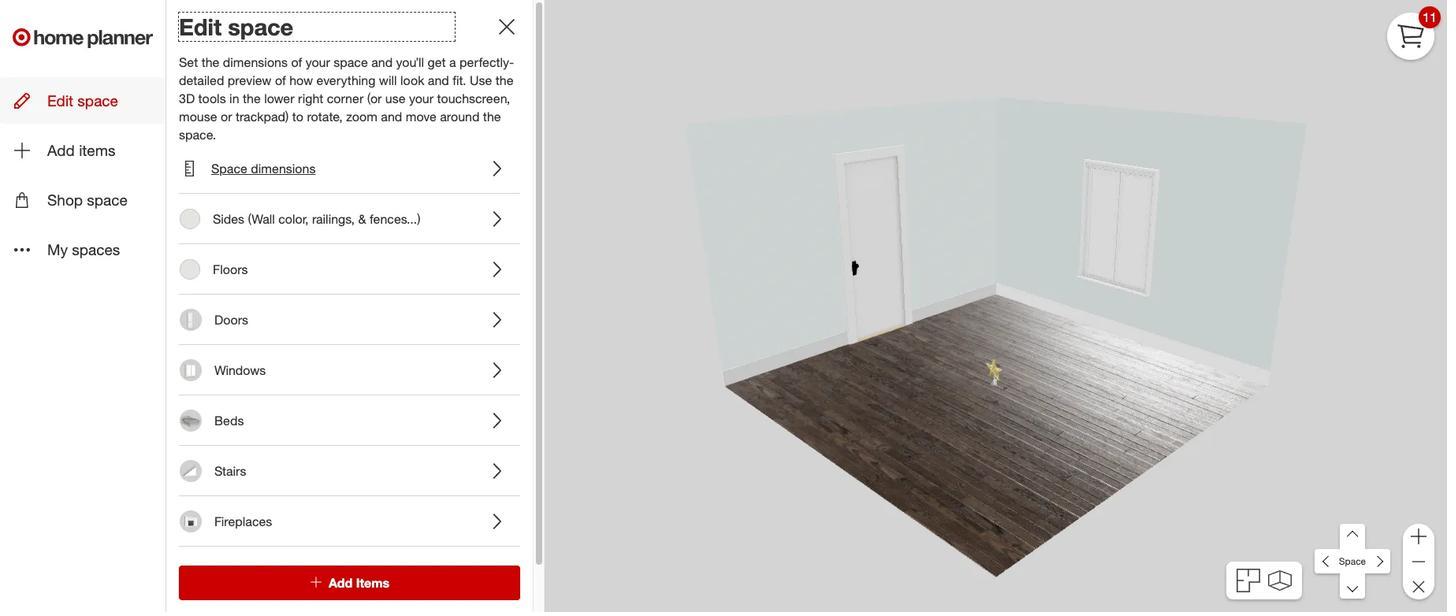 Task type: locate. For each thing, give the bounding box(es) containing it.
0 vertical spatial dimensions
[[223, 55, 288, 70]]

1 horizontal spatial edit space
[[179, 13, 294, 41]]

shop space
[[47, 191, 128, 209]]

&
[[358, 211, 366, 227]]

1 vertical spatial add
[[329, 576, 353, 592]]

(wall
[[248, 211, 275, 227]]

fit.
[[453, 73, 467, 88]]

and down use
[[381, 109, 402, 124]]

doors
[[215, 312, 249, 328]]

1 horizontal spatial edit
[[179, 13, 222, 41]]

detailed
[[179, 73, 224, 88]]

tools
[[198, 91, 226, 106]]

edit space
[[179, 13, 294, 41], [47, 91, 118, 110]]

0 horizontal spatial your
[[306, 55, 330, 70]]

space up 'items' at the top left of the page
[[78, 91, 118, 110]]

of up how
[[291, 55, 302, 70]]

and
[[372, 55, 393, 70], [428, 73, 449, 88], [381, 109, 402, 124]]

the up the 'detailed' on the left of page
[[202, 55, 220, 70]]

0 vertical spatial space
[[211, 161, 248, 177]]

sides (wall color, railings, & fences...) button
[[179, 202, 521, 237]]

beds image
[[180, 410, 202, 432]]

dimensions up color,
[[251, 161, 316, 177]]

1 horizontal spatial your
[[409, 91, 434, 106]]

of up lower
[[275, 73, 286, 88]]

1 vertical spatial dimensions
[[251, 161, 316, 177]]

and down get
[[428, 73, 449, 88]]

space for space dimensions
[[211, 161, 248, 177]]

1 vertical spatial space
[[1340, 556, 1367, 568]]

stairs button
[[179, 454, 521, 489]]

tilt camera up 30° image
[[1341, 524, 1366, 550]]

stairs image
[[180, 461, 202, 483]]

set
[[179, 55, 198, 70]]

the
[[202, 55, 220, 70], [496, 73, 514, 88], [243, 91, 261, 106], [483, 109, 501, 124]]

add
[[47, 141, 75, 159], [329, 576, 353, 592]]

space down space.
[[211, 161, 248, 177]]

1 vertical spatial edit
[[47, 91, 73, 110]]

0 vertical spatial of
[[291, 55, 302, 70]]

of
[[291, 55, 302, 70], [275, 73, 286, 88]]

space down tilt camera up 30° icon
[[1340, 556, 1367, 568]]

windows image
[[180, 360, 202, 382]]

add items
[[47, 141, 116, 159]]

and up will
[[372, 55, 393, 70]]

shop space button
[[0, 177, 166, 224]]

0 horizontal spatial of
[[275, 73, 286, 88]]

edit up add items
[[47, 91, 73, 110]]

use
[[470, 73, 492, 88]]

beds
[[215, 413, 244, 429]]

0 vertical spatial add
[[47, 141, 75, 159]]

stairs
[[215, 464, 246, 479]]

everything
[[317, 73, 376, 88]]

dimensions
[[223, 55, 288, 70], [251, 161, 316, 177]]

1 vertical spatial edit space
[[47, 91, 118, 110]]

zoom
[[346, 109, 378, 124]]

edit space inside button
[[47, 91, 118, 110]]

or
[[221, 109, 232, 124]]

add left the items
[[329, 576, 353, 592]]

0 vertical spatial edit space
[[179, 13, 294, 41]]

preview
[[228, 73, 272, 88]]

1 horizontal spatial space
[[1340, 556, 1367, 568]]

edit space up 'preview' on the left of page
[[179, 13, 294, 41]]

edit
[[179, 13, 222, 41], [47, 91, 73, 110]]

in
[[230, 91, 239, 106]]

doors image
[[180, 309, 202, 331]]

0 horizontal spatial space
[[211, 161, 248, 177]]

fireplaces
[[215, 514, 272, 530]]

space
[[228, 13, 294, 41], [334, 55, 368, 70], [78, 91, 118, 110], [87, 191, 128, 209]]

trackpad)
[[236, 109, 289, 124]]

dimensions inside button
[[251, 161, 316, 177]]

space inside button
[[211, 161, 248, 177]]

a
[[449, 55, 456, 70]]

around
[[440, 109, 480, 124]]

0 horizontal spatial edit
[[47, 91, 73, 110]]

edit space up add items
[[47, 91, 118, 110]]

you'll
[[396, 55, 424, 70]]

(or
[[367, 91, 382, 106]]

space for space
[[1340, 556, 1367, 568]]

my spaces button
[[0, 227, 166, 273]]

0 horizontal spatial edit space
[[47, 91, 118, 110]]

my spaces
[[47, 241, 120, 259]]

0 vertical spatial edit
[[179, 13, 222, 41]]

add left 'items' at the top left of the page
[[47, 141, 75, 159]]

shop
[[47, 191, 83, 209]]

1 vertical spatial your
[[409, 91, 434, 106]]

right
[[298, 91, 324, 106]]

edit up 'set'
[[179, 13, 222, 41]]

fireplaces image
[[180, 511, 202, 533]]

space
[[211, 161, 248, 177], [1340, 556, 1367, 568]]

your up how
[[306, 55, 330, 70]]

1 horizontal spatial of
[[291, 55, 302, 70]]

1 vertical spatial of
[[275, 73, 286, 88]]

pan camera left 30° image
[[1316, 549, 1341, 575]]

dimensions up 'preview' on the left of page
[[223, 55, 288, 70]]

the right use at the left of the page
[[496, 73, 514, 88]]

add items button
[[0, 127, 166, 174]]

2 vertical spatial and
[[381, 109, 402, 124]]

1 horizontal spatial add
[[329, 576, 353, 592]]

your
[[306, 55, 330, 70], [409, 91, 434, 106]]

0 horizontal spatial add
[[47, 141, 75, 159]]

sides (wall color, railings, & fences...)
[[213, 211, 421, 227]]

color,
[[279, 211, 309, 227]]

space inside the set the dimensions of your space and you'll get a perfectly- detailed preview of how everything will look and fit. use the 3d tools in the lower right corner (or use your touchscreen, mouse or trackpad) to rotate, zoom and move around the space.
[[334, 55, 368, 70]]

your up move at the left
[[409, 91, 434, 106]]

space up everything
[[334, 55, 368, 70]]

lower
[[264, 91, 295, 106]]

doors button
[[179, 303, 521, 338]]



Task type: vqa. For each thing, say whether or not it's contained in the screenshot.
New
no



Task type: describe. For each thing, give the bounding box(es) containing it.
space.
[[179, 127, 216, 142]]

home planner landing page image
[[13, 13, 153, 63]]

get
[[428, 55, 446, 70]]

will
[[379, 73, 397, 88]]

add items button
[[179, 567, 521, 601]]

fireplaces button
[[179, 505, 521, 539]]

0 vertical spatial your
[[306, 55, 330, 70]]

rotate,
[[307, 109, 343, 124]]

pan camera right 30° image
[[1366, 549, 1391, 575]]

set the dimensions of your space and you'll get a perfectly- detailed preview of how everything will look and fit. use the 3d tools in the lower right corner (or use your touchscreen, mouse or trackpad) to rotate, zoom and move around the space.
[[179, 55, 514, 142]]

to
[[292, 109, 304, 124]]

mouse
[[179, 109, 217, 124]]

0 vertical spatial and
[[372, 55, 393, 70]]

move
[[406, 109, 437, 124]]

space dimensions button
[[179, 151, 521, 186]]

space right shop
[[87, 191, 128, 209]]

tilt camera down 30° image
[[1341, 574, 1366, 600]]

windows
[[215, 363, 266, 379]]

spaces
[[72, 241, 120, 259]]

perfectly-
[[460, 55, 514, 70]]

windows button
[[179, 353, 521, 388]]

floors button
[[179, 252, 521, 287]]

edit space button
[[0, 77, 166, 124]]

use
[[386, 91, 406, 106]]

add for add items
[[47, 141, 75, 159]]

fences...)
[[370, 211, 421, 227]]

floors
[[213, 262, 248, 278]]

my
[[47, 241, 68, 259]]

items
[[356, 576, 390, 592]]

add for add items
[[329, 576, 353, 592]]

touchscreen,
[[437, 91, 510, 106]]

the down touchscreen,
[[483, 109, 501, 124]]

the right in
[[243, 91, 261, 106]]

11 button
[[1388, 6, 1442, 60]]

3d
[[179, 91, 195, 106]]

edit inside button
[[47, 91, 73, 110]]

railings,
[[312, 211, 355, 227]]

space dimensions
[[211, 161, 316, 177]]

dimensions inside the set the dimensions of your space and you'll get a perfectly- detailed preview of how everything will look and fit. use the 3d tools in the lower right corner (or use your touchscreen, mouse or trackpad) to rotate, zoom and move around the space.
[[223, 55, 288, 70]]

sides
[[213, 211, 245, 227]]

beds button
[[179, 404, 521, 438]]

items
[[79, 141, 116, 159]]

11
[[1424, 9, 1438, 25]]

look
[[401, 73, 425, 88]]

1 vertical spatial and
[[428, 73, 449, 88]]

space up 'preview' on the left of page
[[228, 13, 294, 41]]

top view button icon image
[[1238, 569, 1261, 593]]

front view button icon image
[[1269, 571, 1292, 592]]

how
[[290, 73, 313, 88]]

corner
[[327, 91, 364, 106]]

add items
[[329, 576, 390, 592]]



